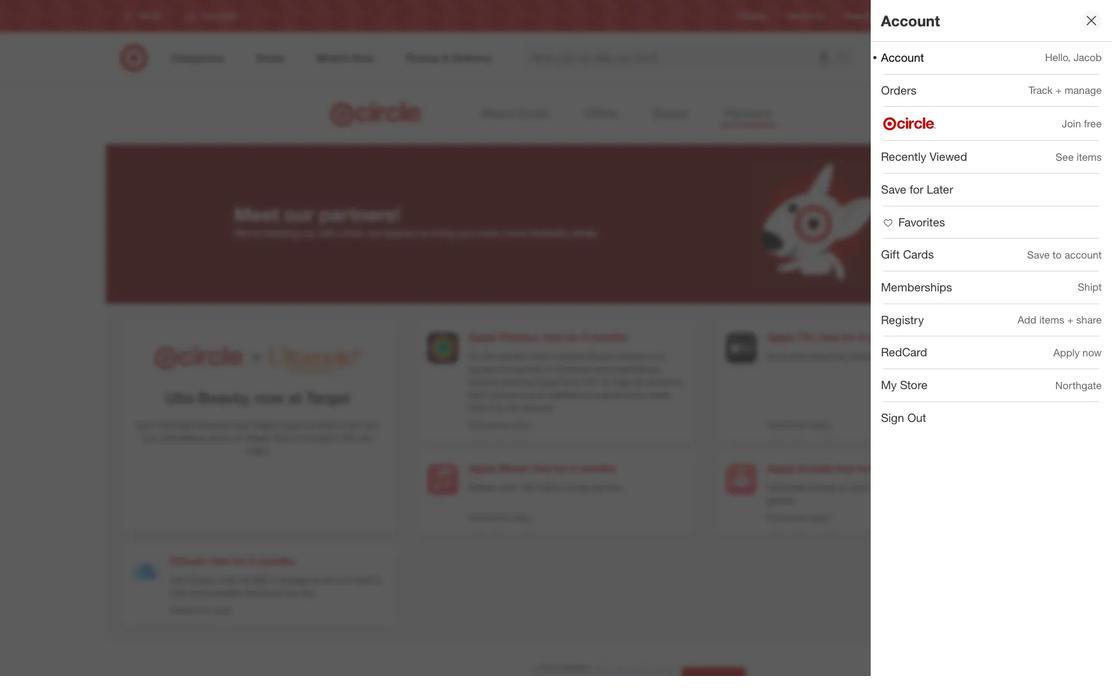 Task type: locate. For each thing, give the bounding box(es) containing it.
2 horizontal spatial items
[[1077, 150, 1102, 163]]

1 vertical spatial target
[[306, 389, 350, 407]]

0 horizontal spatial save
[[881, 182, 907, 196]]

with inside get icloud+ with 50 gb of storage so all your stuff is safe and available wherever you are.
[[221, 575, 238, 586]]

icloud+
[[170, 555, 208, 568], [187, 575, 219, 586]]

access
[[469, 364, 497, 375], [808, 482, 837, 493]]

exclusive streaming home of apple originals.
[[767, 351, 949, 362]]

account
[[881, 11, 940, 29], [881, 50, 925, 64]]

+ right track
[[1056, 84, 1062, 97]]

1 vertical spatial save
[[1028, 248, 1050, 261]]

redcard
[[845, 11, 876, 21], [881, 345, 928, 360]]

restrictions apply for music
[[469, 513, 531, 523]]

1 horizontal spatial circle
[[517, 106, 548, 120]]

my
[[881, 378, 897, 392]]

1 vertical spatial you
[[364, 420, 379, 431]]

hi,
[[902, 52, 912, 63]]

jacob for hi, jacob
[[915, 52, 939, 63]]

earn
[[137, 420, 155, 431]]

2 vertical spatial items
[[210, 433, 232, 444]]

of
[[875, 351, 883, 362], [544, 364, 552, 375], [268, 575, 276, 586]]

restrictions up arcade
[[767, 420, 808, 430]]

recently viewed
[[881, 150, 968, 164]]

for up 50 at left bottom
[[233, 555, 246, 568]]

restrictions down games.
[[767, 513, 808, 523]]

0 horizontal spatial jacob
[[915, 52, 939, 63]]

0 vertical spatial save
[[881, 182, 907, 196]]

account up orders
[[881, 50, 925, 64]]

jacob right hi,
[[915, 52, 939, 63]]

join free
[[1062, 117, 1102, 130]]

favorites link
[[871, 206, 1113, 238]]

restrictions for free
[[170, 606, 211, 615]]

at up a
[[288, 389, 302, 407]]

2 vertical spatial circle
[[279, 420, 302, 431]]

access up explore
[[469, 364, 497, 375]]

target up target.
[[252, 420, 276, 431]]

months up home
[[868, 331, 904, 344]]

weekly ad link
[[788, 11, 824, 22]]

world's
[[498, 351, 526, 362]]

2 over from the left
[[850, 482, 867, 493]]

more
[[503, 227, 527, 239]]

1 horizontal spatial with
[[318, 227, 337, 239]]

restrictions
[[469, 420, 510, 430], [767, 420, 808, 430], [469, 513, 510, 523], [767, 513, 808, 523], [170, 606, 211, 615]]

1 horizontal spatial of
[[544, 364, 552, 375]]

0 vertical spatial now
[[1083, 346, 1102, 359]]

later
[[927, 182, 954, 196]]

2 vertical spatial you
[[284, 588, 299, 599]]

months up gb
[[258, 555, 294, 568]]

thousands
[[500, 364, 542, 375]]

with inside meet our partners! we're teaming up with other companies to bring you even more fantastic deals.
[[318, 227, 337, 239]]

ad-
[[593, 482, 606, 493], [946, 482, 960, 493]]

to inside the unlimited access to over 200 incredibly fun, ad-free games.
[[839, 482, 847, 493]]

2 horizontal spatial you
[[459, 227, 476, 239]]

over left 200 on the bottom of the page
[[850, 482, 867, 493]]

ulta down "ultamate"
[[160, 433, 176, 444]]

redcard up my store
[[881, 345, 928, 360]]

1 vertical spatial workouts
[[489, 389, 526, 400]]

1 horizontal spatial jacob
[[1074, 51, 1102, 64]]

items down 'rewards'
[[210, 433, 232, 444]]

100
[[520, 482, 535, 493]]

2 vertical spatial target
[[252, 420, 276, 431]]

and up target.
[[234, 420, 249, 431]]

0 horizontal spatial with
[[221, 575, 238, 586]]

meet
[[234, 203, 279, 226]]

items inside earn ultamate rewards and target circle benefits when you buy ulta beauty items at target. (not a member? we can help.)
[[210, 433, 232, 444]]

apply for free
[[213, 606, 232, 615]]

free right the fun,
[[960, 482, 975, 493]]

access down arcade
[[808, 482, 837, 493]]

workouts
[[555, 364, 592, 375], [489, 389, 526, 400]]

apple up my store
[[886, 351, 909, 362]]

apply down arcade
[[811, 513, 829, 523]]

1 vertical spatial icloud+
[[187, 575, 219, 586]]

restrictions down the stream
[[469, 513, 510, 523]]

access inside try the world's most inclusive fitness service and access thousands of workouts and meditations. explore workout types from hiit to yoga for all levels. new workouts and meditations added every week, from 5 to 45 minutes.
[[469, 364, 497, 375]]

1 vertical spatial ulta
[[160, 433, 176, 444]]

1 horizontal spatial workouts
[[555, 364, 592, 375]]

apple up unlimited
[[767, 462, 796, 475]]

1 vertical spatial redcard
[[881, 345, 928, 360]]

yoga
[[612, 377, 632, 388]]

orders
[[881, 83, 917, 97]]

1 vertical spatial from
[[469, 402, 487, 413]]

of right home
[[875, 351, 883, 362]]

for left later
[[910, 182, 924, 196]]

2 vertical spatial of
[[268, 575, 276, 586]]

1 horizontal spatial at
[[288, 389, 302, 407]]

for left 2
[[554, 462, 568, 475]]

3 up 200 on the bottom of the page
[[875, 462, 880, 475]]

1 vertical spatial +
[[1068, 314, 1074, 327]]

sign
[[881, 411, 905, 425]]

apple for apple music free for 2 months
[[469, 462, 497, 475]]

months up incredibly
[[883, 462, 920, 475]]

0 horizontal spatial of
[[268, 575, 276, 586]]

1 vertical spatial now
[[254, 389, 284, 407]]

registry down the memberships
[[881, 313, 924, 327]]

3 up inclusive
[[583, 331, 588, 344]]

0 horizontal spatial redcard
[[845, 11, 876, 21]]

ulta up "ultamate"
[[165, 389, 194, 407]]

0 horizontal spatial target
[[252, 420, 276, 431]]

+ left share
[[1068, 314, 1074, 327]]

0 vertical spatial redcard
[[845, 11, 876, 21]]

and up meditations.
[[649, 351, 664, 362]]

over left the 100
[[500, 482, 517, 493]]

apply down the 100
[[512, 513, 531, 523]]

meditations.
[[612, 364, 661, 375]]

apple for apple tv+ free for 3 months
[[767, 331, 796, 344]]

target circle logo image
[[328, 100, 426, 128]]

at inside earn ultamate rewards and target circle benefits when you buy ulta beauty items at target. (not a member? we can help.)
[[234, 433, 242, 444]]

1 vertical spatial of
[[544, 364, 552, 375]]

save down "recently"
[[881, 182, 907, 196]]

you down storage
[[284, 588, 299, 599]]

to inside meet our partners! we're teaming up with other companies to bring you even more fantastic deals.
[[420, 227, 430, 239]]

partners!
[[319, 203, 401, 226]]

free right join
[[1084, 117, 1102, 130]]

apple up the stream
[[469, 462, 497, 475]]

hello,
[[1046, 51, 1071, 64]]

0 vertical spatial account
[[881, 11, 940, 29]]

target up account hello, jacob element
[[896, 11, 917, 21]]

member?
[[301, 433, 340, 444]]

0 vertical spatial all
[[647, 377, 656, 388]]

1 horizontal spatial ad-
[[946, 482, 960, 493]]

restrictions apply down games.
[[767, 513, 829, 523]]

apply
[[1054, 346, 1080, 359]]

with right "up"
[[318, 227, 337, 239]]

save for later link
[[871, 174, 1113, 206]]

0 vertical spatial ulta
[[165, 389, 194, 407]]

free up stream over 100 million songs ad-free.
[[532, 462, 551, 475]]

free
[[1084, 117, 1102, 130], [544, 331, 563, 344], [820, 331, 840, 344], [532, 462, 551, 475], [836, 462, 855, 475], [960, 482, 975, 493], [211, 555, 230, 568]]

circle right about at left
[[517, 106, 548, 120]]

favorites
[[899, 215, 945, 229]]

1 horizontal spatial items
[[1040, 314, 1065, 327]]

of up types
[[544, 364, 552, 375]]

redcard right ad
[[845, 11, 876, 21]]

ad- right the fun,
[[946, 482, 960, 493]]

partners
[[725, 106, 771, 120]]

ultamate
[[158, 420, 194, 431]]

and right safe
[[189, 588, 205, 599]]

1 horizontal spatial now
[[1083, 346, 1102, 359]]

circle inside "link"
[[919, 11, 939, 21]]

up
[[303, 227, 315, 239]]

0 horizontal spatial at
[[234, 433, 242, 444]]

free inside the unlimited access to over 200 incredibly fun, ad-free games.
[[960, 482, 975, 493]]

2 ad- from the left
[[946, 482, 960, 493]]

you left even
[[459, 227, 476, 239]]

exclusive
[[767, 351, 805, 362]]

1 horizontal spatial you
[[364, 420, 379, 431]]

3 up home
[[859, 331, 865, 344]]

hiit
[[582, 377, 599, 388]]

target up benefits on the left
[[306, 389, 350, 407]]

restrictions down 5
[[469, 420, 510, 430]]

0 vertical spatial circle
[[919, 11, 939, 21]]

0 horizontal spatial registry
[[738, 11, 767, 21]]

search
[[833, 53, 864, 65]]

3 up 50 at left bottom
[[249, 555, 255, 568]]

over inside the unlimited access to over 200 incredibly fun, ad-free games.
[[850, 482, 867, 493]]

1 horizontal spatial access
[[808, 482, 837, 493]]

hi, jacob
[[902, 52, 939, 63]]

restrictions apply down 5
[[469, 420, 531, 430]]

ulta
[[165, 389, 194, 407], [160, 433, 176, 444]]

for down meditations.
[[634, 377, 645, 388]]

now up target.
[[254, 389, 284, 407]]

you inside get icloud+ with 50 gb of storage so all your stuff is safe and available wherever you are.
[[284, 588, 299, 599]]

1 horizontal spatial from
[[561, 377, 580, 388]]

restrictions apply up arcade
[[767, 420, 829, 430]]

3 for apple tv+ free for 3 months
[[859, 331, 865, 344]]

benefits
[[305, 420, 337, 431]]

0 horizontal spatial +
[[1056, 84, 1062, 97]]

items
[[1077, 150, 1102, 163], [1040, 314, 1065, 327], [210, 433, 232, 444]]

you up can
[[364, 420, 379, 431]]

2 account from the top
[[881, 50, 925, 64]]

0 vertical spatial at
[[288, 389, 302, 407]]

and up minutes. at the bottom
[[529, 389, 544, 400]]

from up meditations
[[561, 377, 580, 388]]

apply down available
[[213, 606, 232, 615]]

target for earn ultamate rewards and target circle benefits when you buy ulta beauty items at target. (not a member? we can help.)
[[252, 420, 276, 431]]

1 vertical spatial circle
[[517, 106, 548, 120]]

now
[[1083, 346, 1102, 359], [254, 389, 284, 407]]

1 vertical spatial all
[[324, 575, 332, 586]]

workouts down inclusive
[[555, 364, 592, 375]]

0 horizontal spatial workouts
[[489, 389, 526, 400]]

months right 2
[[579, 462, 616, 475]]

you
[[459, 227, 476, 239], [364, 420, 379, 431], [284, 588, 299, 599]]

and inside earn ultamate rewards and target circle benefits when you buy ulta beauty items at target. (not a member? we can help.)
[[234, 420, 249, 431]]

are.
[[301, 588, 316, 599]]

1 horizontal spatial redcard
[[881, 345, 928, 360]]

at
[[288, 389, 302, 407], [234, 433, 242, 444]]

apple tv+ free for 3 months
[[767, 331, 904, 344]]

1 horizontal spatial all
[[647, 377, 656, 388]]

account up hi,
[[881, 11, 940, 29]]

0 vertical spatial you
[[459, 227, 476, 239]]

apple up exclusive
[[767, 331, 796, 344]]

1 vertical spatial at
[[234, 433, 242, 444]]

1 vertical spatial registry
[[881, 313, 924, 327]]

0 vertical spatial access
[[469, 364, 497, 375]]

0 vertical spatial target
[[896, 11, 917, 21]]

months for apple music free for 2 months
[[579, 462, 616, 475]]

3
[[583, 331, 588, 344], [859, 331, 865, 344], [875, 462, 880, 475], [249, 555, 255, 568]]

1 vertical spatial account
[[881, 50, 925, 64]]

jacob
[[1074, 51, 1102, 64], [915, 52, 939, 63]]

apple
[[469, 331, 497, 344], [767, 331, 796, 344], [886, 351, 909, 362], [469, 462, 497, 475], [767, 462, 796, 475]]

1 horizontal spatial target
[[306, 389, 350, 407]]

deals.
[[572, 227, 599, 239]]

apply now
[[1054, 346, 1102, 359]]

0 horizontal spatial items
[[210, 433, 232, 444]]

to
[[420, 227, 430, 239], [1053, 248, 1062, 261], [601, 377, 609, 388], [497, 402, 505, 413], [839, 482, 847, 493]]

5
[[490, 402, 495, 413]]

ulta inside earn ultamate rewards and target circle benefits when you buy ulta beauty items at target. (not a member? we can help.)
[[160, 433, 176, 444]]

0 horizontal spatial access
[[469, 364, 497, 375]]

0 horizontal spatial over
[[500, 482, 517, 493]]

free up available
[[211, 555, 230, 568]]

workouts up 45
[[489, 389, 526, 400]]

registry left weekly
[[738, 11, 767, 21]]

beauty
[[179, 433, 207, 444]]

restrictions apply down the stream
[[469, 513, 531, 523]]

1 horizontal spatial save
[[1028, 248, 1050, 261]]

0 vertical spatial of
[[875, 351, 883, 362]]

partners link
[[720, 102, 776, 126]]

apple up the the
[[469, 331, 497, 344]]

inclusive
[[551, 351, 586, 362]]

1 vertical spatial with
[[221, 575, 238, 586]]

store
[[900, 378, 928, 392]]

3 for apple arcade free for 3 months
[[875, 462, 880, 475]]

for inside account dialog
[[910, 182, 924, 196]]

apply down 45
[[512, 420, 531, 430]]

icloud+ up available
[[187, 575, 219, 586]]

0 horizontal spatial ad-
[[593, 482, 606, 493]]

1 horizontal spatial registry
[[881, 313, 924, 327]]

0 horizontal spatial all
[[324, 575, 332, 586]]

free.
[[606, 482, 624, 493]]

gift
[[881, 247, 900, 262]]

0 horizontal spatial from
[[469, 402, 487, 413]]

teaming
[[263, 227, 301, 239]]

0 vertical spatial items
[[1077, 150, 1102, 163]]

bring
[[432, 227, 456, 239]]

icloud+ up the get
[[170, 555, 208, 568]]

fitness
[[588, 351, 615, 362]]

circle up a
[[279, 420, 302, 431]]

target inside earn ultamate rewards and target circle benefits when you buy ulta beauty items at target. (not a member? we can help.)
[[252, 420, 276, 431]]

0 vertical spatial with
[[318, 227, 337, 239]]

from down 'new'
[[469, 402, 487, 413]]

apply up arcade
[[811, 420, 829, 430]]

cards
[[903, 247, 934, 262]]

minutes.
[[520, 402, 554, 413]]

icloud+ free for 3 months
[[170, 555, 294, 568]]

redcard inside account dialog
[[881, 345, 928, 360]]

jacob inside account dialog
[[1074, 51, 1102, 64]]

account dialog
[[871, 0, 1113, 677]]

to left account
[[1053, 248, 1062, 261]]

1 vertical spatial items
[[1040, 314, 1065, 327]]

ulta beauty, now at target
[[165, 389, 350, 407]]

circle up hi, jacob
[[919, 11, 939, 21]]

to up added
[[601, 377, 609, 388]]

ad- right songs
[[593, 482, 606, 493]]

weekly ad
[[788, 11, 824, 21]]

now right the apply
[[1083, 346, 1102, 359]]

with up available
[[221, 575, 238, 586]]

0 horizontal spatial circle
[[279, 420, 302, 431]]

save left account
[[1028, 248, 1050, 261]]

all up week,
[[647, 377, 656, 388]]

levels.
[[659, 377, 683, 388]]

add items + share
[[1018, 314, 1102, 327]]

target inside "link"
[[896, 11, 917, 21]]

now inside account dialog
[[1083, 346, 1102, 359]]

of right gb
[[268, 575, 276, 586]]

all right so
[[324, 575, 332, 586]]

you inside meet our partners! we're teaming up with other companies to bring you even more fantastic deals.
[[459, 227, 476, 239]]

2 horizontal spatial target
[[896, 11, 917, 21]]

circle for about circle
[[517, 106, 548, 120]]

None text field
[[533, 668, 672, 677]]

1 vertical spatial access
[[808, 482, 837, 493]]

to inside account dialog
[[1053, 248, 1062, 261]]

to left bring
[[420, 227, 430, 239]]

new
[[469, 389, 487, 400]]

restrictions down safe
[[170, 606, 211, 615]]

get
[[170, 575, 185, 586]]

at left target.
[[234, 433, 242, 444]]

0 horizontal spatial you
[[284, 588, 299, 599]]

restrictions apply down safe
[[170, 606, 232, 615]]

2 horizontal spatial of
[[875, 351, 883, 362]]

2 horizontal spatial circle
[[919, 11, 939, 21]]

jacob right hello,
[[1074, 51, 1102, 64]]

What can we help you find? suggestions appear below search field
[[523, 44, 842, 72]]

to down apple arcade free for 3 months
[[839, 482, 847, 493]]

months up 'fitness'
[[591, 331, 628, 344]]

restrictions for arcade
[[767, 513, 808, 523]]

1 horizontal spatial over
[[850, 482, 867, 493]]



Task type: describe. For each thing, give the bounding box(es) containing it.
free right arcade
[[836, 462, 855, 475]]

0 vertical spatial registry
[[738, 11, 767, 21]]

for inside try the world's most inclusive fitness service and access thousands of workouts and meditations. explore workout types from hiit to yoga for all levels. new workouts and meditations added every week, from 5 to 45 minutes.
[[634, 377, 645, 388]]

all inside get icloud+ with 50 gb of storage so all your stuff is safe and available wherever you are.
[[324, 575, 332, 586]]

meditations
[[546, 389, 594, 400]]

1 horizontal spatial +
[[1068, 314, 1074, 327]]

buy
[[143, 433, 158, 444]]

can
[[357, 433, 372, 444]]

sign out link
[[871, 402, 1113, 434]]

0 vertical spatial workouts
[[555, 364, 592, 375]]

available
[[207, 588, 242, 599]]

restrictions apply for tv+
[[767, 420, 829, 430]]

months for apple tv+ free for 3 months
[[868, 331, 904, 344]]

access inside the unlimited access to over 200 incredibly fun, ad-free games.
[[808, 482, 837, 493]]

of inside get icloud+ with 50 gb of storage so all your stuff is safe and available wherever you are.
[[268, 575, 276, 586]]

incredibly
[[887, 482, 926, 493]]

types
[[537, 377, 559, 388]]

originals.
[[912, 351, 949, 362]]

apple for apple arcade free for 3 months
[[767, 462, 796, 475]]

other
[[340, 227, 364, 239]]

gb
[[253, 575, 266, 586]]

0 vertical spatial icloud+
[[170, 555, 208, 568]]

save for save for later
[[881, 182, 907, 196]]

apply for tv+
[[811, 420, 829, 430]]

for up 200 on the bottom of the page
[[858, 462, 872, 475]]

about circle
[[480, 106, 548, 120]]

bonus link
[[648, 102, 694, 126]]

a
[[293, 433, 298, 444]]

target circle link
[[896, 11, 939, 22]]

for up inclusive
[[566, 331, 580, 344]]

million
[[537, 482, 563, 493]]

fantastic
[[530, 227, 569, 239]]

and down 'fitness'
[[594, 364, 609, 375]]

try
[[469, 351, 480, 362]]

track
[[1029, 84, 1053, 97]]

fitness+
[[500, 331, 541, 344]]

service
[[617, 351, 646, 362]]

free inside account dialog
[[1084, 117, 1102, 130]]

songs
[[566, 482, 590, 493]]

arcade
[[798, 462, 833, 475]]

all inside try the world's most inclusive fitness service and access thousands of workouts and meditations. explore workout types from hiit to yoga for all levels. new workouts and meditations added every week, from 5 to 45 minutes.
[[647, 377, 656, 388]]

your
[[335, 575, 352, 586]]

most
[[528, 351, 549, 362]]

get icloud+ with 50 gb of storage so all your stuff is safe and available wherever you are.
[[170, 575, 382, 599]]

ad- inside the unlimited access to over 200 incredibly fun, ad-free games.
[[946, 482, 960, 493]]

0 vertical spatial from
[[561, 377, 580, 388]]

restrictions for music
[[469, 513, 510, 523]]

storage
[[279, 575, 309, 586]]

circle inside earn ultamate rewards and target circle benefits when you buy ulta beauty items at target. (not a member? we can help.)
[[279, 420, 302, 431]]

icloud+ inside get icloud+ with 50 gb of storage so all your stuff is safe and available wherever you are.
[[187, 575, 219, 586]]

items for registry
[[1040, 314, 1065, 327]]

weekly
[[788, 11, 812, 21]]

join free link
[[871, 107, 1113, 141]]

we're
[[234, 227, 261, 239]]

apple arcade free for 3 months
[[767, 462, 920, 475]]

apple for apple fitness+ free for 3 months
[[469, 331, 497, 344]]

of inside try the world's most inclusive fitness service and access thousands of workouts and meditations. explore workout types from hiit to yoga for all levels. new workouts and meditations added every week, from 5 to 45 minutes.
[[544, 364, 552, 375]]

1 ad- from the left
[[593, 482, 606, 493]]

circle for target circle
[[919, 11, 939, 21]]

restrictions for tv+
[[767, 420, 808, 430]]

to right 5
[[497, 402, 505, 413]]

1 account from the top
[[881, 11, 940, 29]]

about
[[480, 106, 513, 120]]

apple fitness+ free for 3 months
[[469, 331, 628, 344]]

apply for arcade
[[811, 513, 829, 523]]

1 over from the left
[[500, 482, 517, 493]]

save for later
[[881, 182, 954, 196]]

jacob for hello, jacob
[[1074, 51, 1102, 64]]

fun,
[[929, 482, 943, 493]]

search button
[[833, 44, 864, 75]]

every
[[625, 389, 647, 400]]

months for apple fitness+ free for 3 months
[[591, 331, 628, 344]]

meet our partners! we're teaming up with other companies to bring you even more fantastic deals.
[[234, 203, 599, 239]]

viewed
[[930, 150, 968, 164]]

apply for music
[[512, 513, 531, 523]]

view favorites element
[[881, 215, 945, 229]]

target circle
[[896, 11, 939, 21]]

gift cards
[[881, 247, 934, 262]]

redcard link
[[845, 11, 876, 22]]

apply for fitness+
[[512, 420, 531, 430]]

for up the exclusive streaming home of apple originals. at bottom
[[842, 331, 856, 344]]

account hello, jacob element
[[881, 50, 925, 64]]

stream
[[469, 482, 498, 493]]

see
[[1056, 150, 1074, 163]]

help.)
[[247, 446, 268, 456]]

recently
[[881, 150, 927, 164]]

registry link
[[738, 11, 767, 22]]

restrictions apply for free
[[170, 606, 232, 615]]

restrictions apply for fitness+
[[469, 420, 531, 430]]

hello, jacob
[[1046, 51, 1102, 64]]

beauty,
[[198, 389, 250, 407]]

week,
[[649, 389, 673, 400]]

about circle link
[[475, 102, 553, 126]]

free up streaming
[[820, 331, 840, 344]]

offers link
[[579, 102, 623, 126]]

target for ulta beauty, now at target
[[306, 389, 350, 407]]

earn ultamate rewards and target circle benefits when you buy ulta beauty items at target. (not a member? we can help.)
[[137, 420, 379, 456]]

0 horizontal spatial now
[[254, 389, 284, 407]]

workout
[[502, 377, 534, 388]]

join
[[1062, 117, 1081, 130]]

is
[[375, 575, 382, 586]]

save to account
[[1028, 248, 1102, 261]]

memberships
[[881, 280, 953, 294]]

free up inclusive
[[544, 331, 563, 344]]

apple music free for 2 months
[[469, 462, 616, 475]]

music
[[500, 462, 529, 475]]

restrictions apply for arcade
[[767, 513, 829, 523]]

even
[[478, 227, 500, 239]]

items for recently viewed
[[1077, 150, 1102, 163]]

restrictions for fitness+
[[469, 420, 510, 430]]

manage
[[1065, 84, 1102, 97]]

the
[[483, 351, 496, 362]]

you inside earn ultamate rewards and target circle benefits when you buy ulta beauty items at target. (not a member? we can help.)
[[364, 420, 379, 431]]

stream over 100 million songs ad-free.
[[469, 482, 624, 493]]

unlimited access to over 200 incredibly fun, ad-free games.
[[767, 482, 975, 506]]

share
[[1077, 314, 1102, 327]]

our
[[284, 203, 314, 226]]

see items
[[1056, 150, 1102, 163]]

and inside get icloud+ with 50 gb of storage so all your stuff is safe and available wherever you are.
[[189, 588, 205, 599]]

registry inside account dialog
[[881, 313, 924, 327]]

safe
[[170, 588, 187, 599]]

200
[[870, 482, 885, 493]]

0 vertical spatial +
[[1056, 84, 1062, 97]]

tv+
[[798, 331, 818, 344]]

shipt
[[1078, 281, 1102, 294]]

months for apple arcade free for 3 months
[[883, 462, 920, 475]]

games.
[[767, 495, 797, 506]]

sign out
[[881, 411, 927, 425]]

explore
[[469, 377, 499, 388]]

3 for apple fitness+ free for 3 months
[[583, 331, 588, 344]]

save for save to account
[[1028, 248, 1050, 261]]

northgate
[[1056, 379, 1102, 392]]



Task type: vqa. For each thing, say whether or not it's contained in the screenshot.


